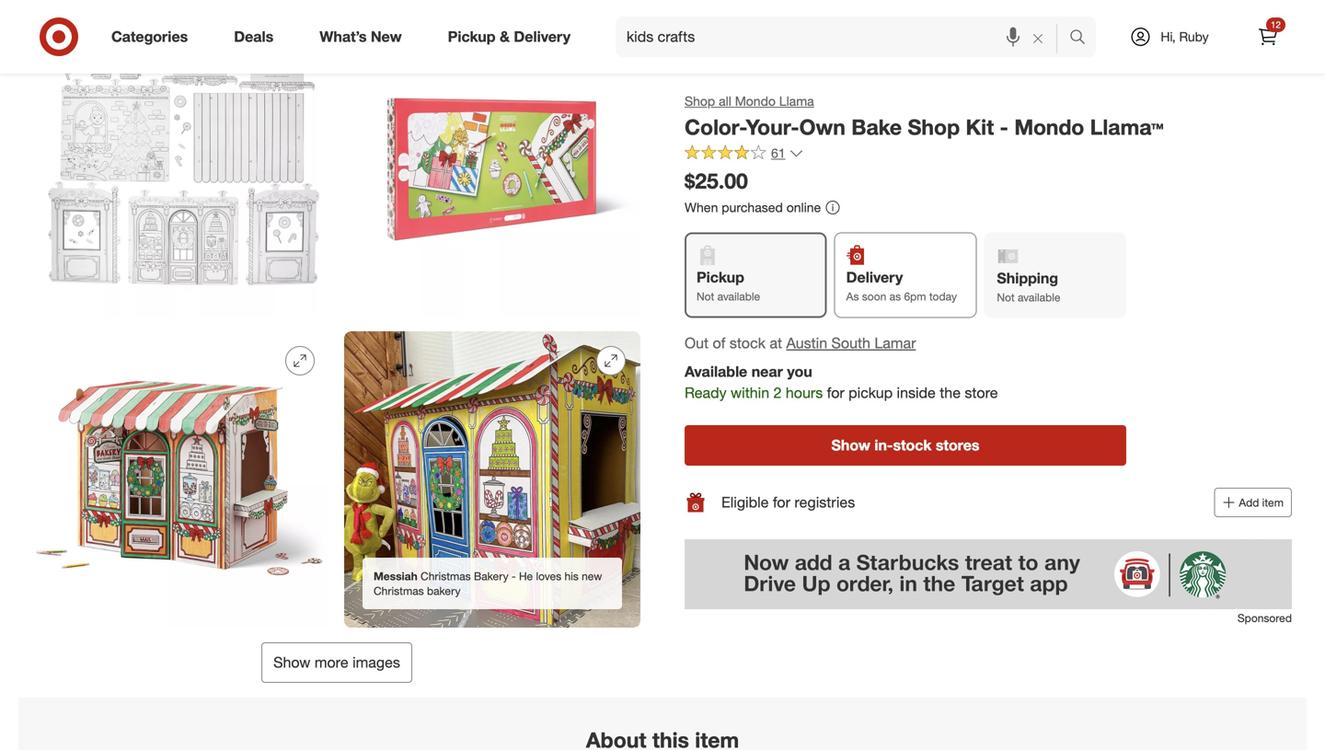 Task type: describe. For each thing, give the bounding box(es) containing it.
add item
[[1239, 496, 1284, 510]]

bakery
[[427, 584, 461, 598]]

in-
[[875, 436, 893, 454]]

soon
[[862, 289, 887, 303]]

for inside available near you ready within 2 hours for pickup inside the store
[[827, 384, 845, 402]]

available near you ready within 2 hours for pickup inside the store
[[685, 363, 998, 402]]

inside
[[897, 384, 936, 402]]

his
[[565, 569, 579, 583]]

&
[[500, 28, 510, 46]]

pickup not available
[[697, 268, 761, 303]]

today
[[930, 289, 957, 303]]

12 link
[[1248, 17, 1289, 57]]

categories link
[[96, 17, 211, 57]]

near
[[752, 363, 783, 381]]

out of stock at austin south lamar
[[685, 334, 916, 352]]

available for pickup
[[718, 289, 761, 303]]

online
[[787, 199, 821, 216]]

when
[[685, 199, 718, 216]]

2
[[774, 384, 782, 402]]

pickup
[[849, 384, 893, 402]]

item
[[1263, 496, 1284, 510]]

your-
[[746, 114, 800, 140]]

new
[[582, 569, 602, 583]]

stores
[[936, 436, 980, 454]]

more
[[315, 654, 349, 672]]

when purchased online
[[685, 199, 821, 216]]

pickup for not
[[697, 268, 745, 286]]

add
[[1239, 496, 1260, 510]]

what's new link
[[304, 17, 425, 57]]

show in-stock stores button
[[685, 425, 1127, 466]]

shop all mondo llama color-your-own bake shop kit - mondo llama™
[[685, 93, 1164, 140]]

not for shipping
[[997, 290, 1015, 304]]

0 horizontal spatial mondo
[[735, 93, 776, 109]]

photo from messiah, 5 of 11 image
[[344, 331, 641, 628]]

messiah
[[374, 569, 418, 583]]

christmas bakery - he loves his new christmas bakery
[[374, 569, 602, 598]]

sponsored
[[1238, 611, 1293, 625]]

1 vertical spatial mondo
[[1015, 114, 1085, 140]]

color-your-own bake shop kit - mondo llama&#8482;, 4 of 11 image
[[33, 331, 330, 628]]

llama
[[780, 93, 814, 109]]

61
[[771, 145, 786, 161]]

hi, ruby
[[1161, 29, 1209, 45]]

austin
[[787, 334, 828, 352]]

61 link
[[685, 144, 804, 165]]

show for show in-stock stores
[[832, 436, 871, 454]]

deals
[[234, 28, 274, 46]]

new
[[371, 28, 402, 46]]

show more images button
[[262, 643, 412, 683]]

pickup for &
[[448, 28, 496, 46]]

show in-stock stores
[[832, 436, 980, 454]]

eligible for registries
[[722, 494, 855, 512]]

add item button
[[1215, 488, 1293, 518]]

available for shipping
[[1018, 290, 1061, 304]]

delivery inside delivery as soon as 6pm today
[[847, 268, 903, 286]]

what's
[[320, 28, 367, 46]]

stock for of
[[730, 334, 766, 352]]

llama™
[[1091, 114, 1164, 140]]



Task type: vqa. For each thing, say whether or not it's contained in the screenshot.
leftmost The Show
yes



Task type: locate. For each thing, give the bounding box(es) containing it.
show inside button
[[274, 654, 311, 672]]

1 horizontal spatial available
[[1018, 290, 1061, 304]]

0 vertical spatial stock
[[730, 334, 766, 352]]

shipping
[[997, 269, 1059, 287]]

1 horizontal spatial shop
[[908, 114, 960, 140]]

out
[[685, 334, 709, 352]]

available down the shipping
[[1018, 290, 1061, 304]]

available
[[685, 363, 748, 381]]

images
[[353, 654, 400, 672]]

- right kit
[[1000, 114, 1009, 140]]

available
[[718, 289, 761, 303], [1018, 290, 1061, 304]]

registries
[[795, 494, 855, 512]]

0 vertical spatial show
[[832, 436, 871, 454]]

pickup up of
[[697, 268, 745, 286]]

shop left kit
[[908, 114, 960, 140]]

1 vertical spatial -
[[512, 569, 516, 583]]

0 horizontal spatial stock
[[730, 334, 766, 352]]

1 vertical spatial for
[[773, 494, 791, 512]]

0 vertical spatial mondo
[[735, 93, 776, 109]]

christmas
[[421, 569, 471, 583], [374, 584, 424, 598]]

pickup & delivery
[[448, 28, 571, 46]]

0 vertical spatial christmas
[[421, 569, 471, 583]]

What can we help you find? suggestions appear below search field
[[616, 17, 1074, 57]]

bakery
[[474, 569, 509, 583]]

what's new
[[320, 28, 402, 46]]

available up of
[[718, 289, 761, 303]]

shipping not available
[[997, 269, 1061, 304]]

store
[[965, 384, 998, 402]]

pickup inside pickup not available
[[697, 268, 745, 286]]

you
[[787, 363, 813, 381]]

pickup inside pickup & delivery link
[[448, 28, 496, 46]]

image gallery element
[[33, 0, 641, 683]]

not inside pickup not available
[[697, 289, 715, 303]]

not down the shipping
[[997, 290, 1015, 304]]

1 horizontal spatial -
[[1000, 114, 1009, 140]]

own
[[800, 114, 846, 140]]

0 horizontal spatial not
[[697, 289, 715, 303]]

pickup
[[448, 28, 496, 46], [697, 268, 745, 286]]

1 horizontal spatial delivery
[[847, 268, 903, 286]]

0 horizontal spatial available
[[718, 289, 761, 303]]

delivery up soon
[[847, 268, 903, 286]]

0 vertical spatial delivery
[[514, 28, 571, 46]]

$25.00
[[685, 168, 748, 194]]

christmas down messiah
[[374, 584, 424, 598]]

ready
[[685, 384, 727, 402]]

1 horizontal spatial show
[[832, 436, 871, 454]]

show more images
[[274, 654, 400, 672]]

not up out
[[697, 289, 715, 303]]

for
[[827, 384, 845, 402], [773, 494, 791, 512]]

shop left all
[[685, 93, 715, 109]]

0 horizontal spatial -
[[512, 569, 516, 583]]

within
[[731, 384, 770, 402]]

mondo right kit
[[1015, 114, 1085, 140]]

loves
[[536, 569, 562, 583]]

1 vertical spatial pickup
[[697, 268, 745, 286]]

show inside "button"
[[832, 436, 871, 454]]

shop
[[685, 93, 715, 109], [908, 114, 960, 140]]

the
[[940, 384, 961, 402]]

christmas up bakery
[[421, 569, 471, 583]]

1 vertical spatial show
[[274, 654, 311, 672]]

stock left stores
[[893, 436, 932, 454]]

- inside christmas bakery - he loves his new christmas bakery
[[512, 569, 516, 583]]

hi,
[[1161, 29, 1176, 45]]

0 vertical spatial shop
[[685, 93, 715, 109]]

categories
[[111, 28, 188, 46]]

stock for in-
[[893, 436, 932, 454]]

color-your-own bake shop kit - mondo llama&#8482;, 2 of 11 image
[[33, 20, 330, 317]]

pickup & delivery link
[[432, 17, 594, 57]]

1 horizontal spatial pickup
[[697, 268, 745, 286]]

of
[[713, 334, 726, 352]]

-
[[1000, 114, 1009, 140], [512, 569, 516, 583]]

delivery as soon as 6pm today
[[847, 268, 957, 303]]

for right hours
[[827, 384, 845, 402]]

0 horizontal spatial for
[[773, 494, 791, 512]]

hours
[[786, 384, 823, 402]]

at
[[770, 334, 783, 352]]

he
[[519, 569, 533, 583]]

1 horizontal spatial not
[[997, 290, 1015, 304]]

1 vertical spatial stock
[[893, 436, 932, 454]]

6pm
[[904, 289, 927, 303]]

bake
[[852, 114, 902, 140]]

0 horizontal spatial shop
[[685, 93, 715, 109]]

as
[[890, 289, 901, 303]]

1 vertical spatial christmas
[[374, 584, 424, 598]]

0 vertical spatial pickup
[[448, 28, 496, 46]]

color-your-own bake shop kit - mondo llama&#8482;, 3 of 11 image
[[344, 20, 641, 317]]

all
[[719, 93, 732, 109]]

pickup left &
[[448, 28, 496, 46]]

available inside shipping not available
[[1018, 290, 1061, 304]]

advertisement region
[[685, 540, 1293, 610]]

- left "he" in the left bottom of the page
[[512, 569, 516, 583]]

show
[[832, 436, 871, 454], [274, 654, 311, 672]]

south
[[832, 334, 871, 352]]

not for pickup
[[697, 289, 715, 303]]

color-
[[685, 114, 746, 140]]

- inside shop all mondo llama color-your-own bake shop kit - mondo llama™
[[1000, 114, 1009, 140]]

stock
[[730, 334, 766, 352], [893, 436, 932, 454]]

show left in-
[[832, 436, 871, 454]]

stock inside "button"
[[893, 436, 932, 454]]

1 vertical spatial shop
[[908, 114, 960, 140]]

deals link
[[218, 17, 297, 57]]

delivery right &
[[514, 28, 571, 46]]

mondo
[[735, 93, 776, 109], [1015, 114, 1085, 140]]

0 vertical spatial -
[[1000, 114, 1009, 140]]

0 horizontal spatial show
[[274, 654, 311, 672]]

1 vertical spatial delivery
[[847, 268, 903, 286]]

available inside pickup not available
[[718, 289, 761, 303]]

lamar
[[875, 334, 916, 352]]

show for show more images
[[274, 654, 311, 672]]

not
[[697, 289, 715, 303], [997, 290, 1015, 304]]

ruby
[[1180, 29, 1209, 45]]

1 horizontal spatial mondo
[[1015, 114, 1085, 140]]

show left the more
[[274, 654, 311, 672]]

austin south lamar button
[[787, 333, 916, 354]]

not inside shipping not available
[[997, 290, 1015, 304]]

purchased
[[722, 199, 783, 216]]

eligible
[[722, 494, 769, 512]]

1 horizontal spatial stock
[[893, 436, 932, 454]]

0 horizontal spatial pickup
[[448, 28, 496, 46]]

kit
[[966, 114, 994, 140]]

stock left at
[[730, 334, 766, 352]]

for right eligible
[[773, 494, 791, 512]]

0 horizontal spatial delivery
[[514, 28, 571, 46]]

1 horizontal spatial for
[[827, 384, 845, 402]]

mondo right all
[[735, 93, 776, 109]]

0 vertical spatial for
[[827, 384, 845, 402]]

as
[[847, 289, 859, 303]]

search button
[[1061, 17, 1106, 61]]

delivery
[[514, 28, 571, 46], [847, 268, 903, 286]]

12
[[1271, 19, 1281, 30]]

search
[[1061, 30, 1106, 47]]



